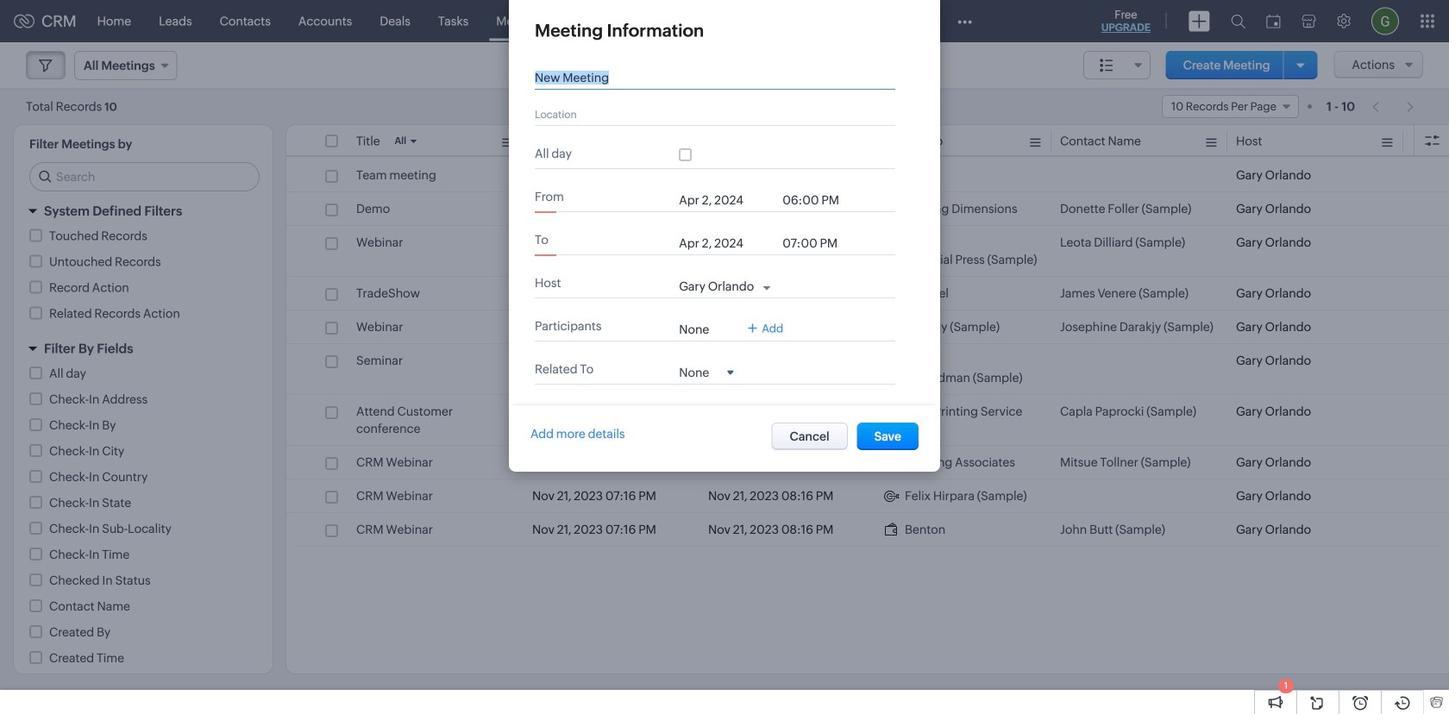 Task type: describe. For each thing, give the bounding box(es) containing it.
profile element
[[1362, 0, 1410, 42]]

logo image
[[14, 14, 35, 28]]

mmm d, yyyy text field for hh:mm a text box
[[679, 193, 774, 207]]

Location text field
[[535, 107, 880, 121]]

create menu image
[[1189, 11, 1211, 31]]

Search text field
[[30, 163, 259, 191]]

hh:mm a text field
[[783, 193, 852, 207]]

create menu element
[[1179, 0, 1221, 42]]

hh:mm a text field
[[783, 236, 852, 250]]

search image
[[1231, 14, 1246, 28]]

Title text field
[[535, 71, 880, 85]]

mmm d, yyyy text field for hh:mm a text field
[[679, 236, 774, 250]]

search element
[[1221, 0, 1256, 42]]



Task type: vqa. For each thing, say whether or not it's contained in the screenshot.
Title text field
yes



Task type: locate. For each thing, give the bounding box(es) containing it.
profile image
[[1372, 7, 1400, 35]]

1 mmm d, yyyy text field from the top
[[679, 193, 774, 207]]

2 mmm d, yyyy text field from the top
[[679, 236, 774, 250]]

None button
[[772, 423, 848, 450], [857, 423, 919, 450], [772, 423, 848, 450], [857, 423, 919, 450]]

0 vertical spatial mmm d, yyyy text field
[[679, 193, 774, 207]]

navigation
[[1364, 94, 1424, 119]]

None field
[[679, 365, 734, 380]]

mmm d, yyyy text field
[[679, 193, 774, 207], [679, 236, 774, 250]]

calendar image
[[1267, 14, 1281, 28]]

row group
[[286, 159, 1450, 547]]

1 vertical spatial mmm d, yyyy text field
[[679, 236, 774, 250]]



